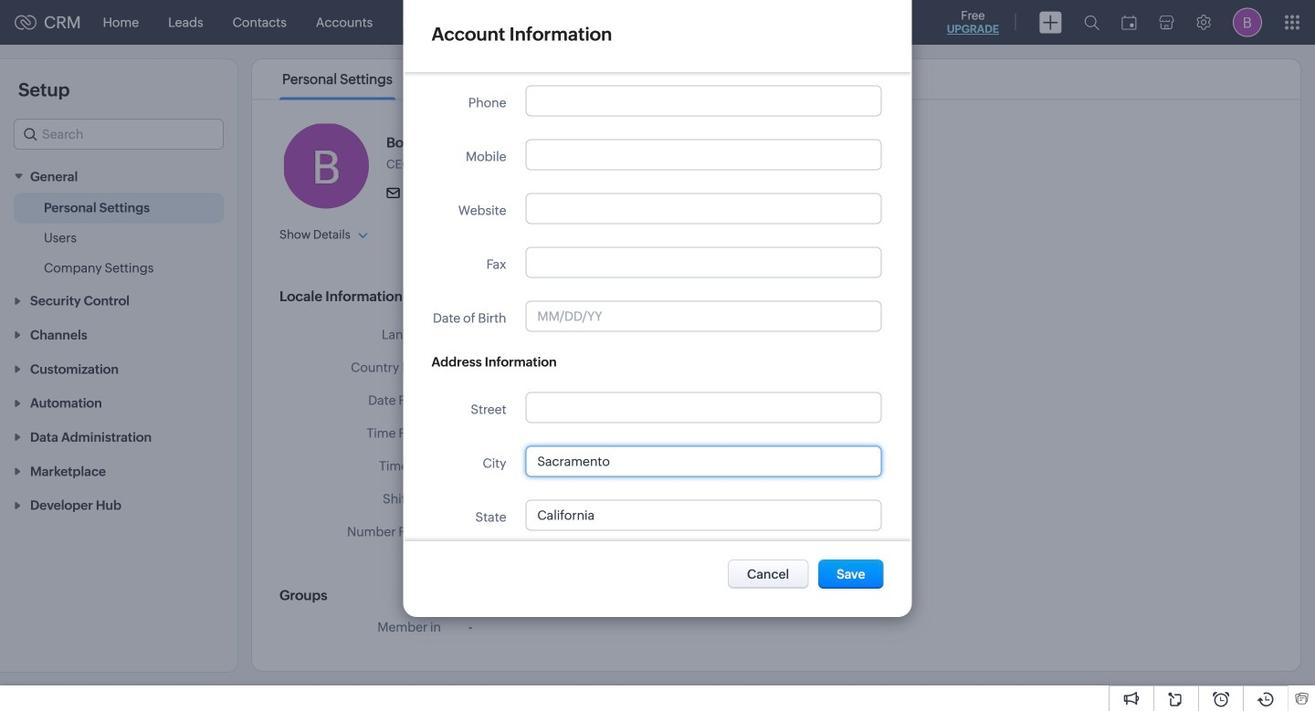 Task type: describe. For each thing, give the bounding box(es) containing it.
create menu element
[[1029, 0, 1073, 44]]

create menu image
[[1040, 11, 1062, 33]]



Task type: locate. For each thing, give the bounding box(es) containing it.
logo image
[[15, 15, 37, 30]]

list
[[266, 59, 568, 99]]

MM/DD/YY text field
[[527, 302, 881, 331]]

None text field
[[527, 86, 881, 116], [527, 447, 881, 476], [527, 501, 881, 530], [527, 86, 881, 116], [527, 447, 881, 476], [527, 501, 881, 530]]

None text field
[[527, 140, 881, 169], [527, 194, 881, 223], [527, 248, 881, 277], [527, 393, 881, 423], [527, 140, 881, 169], [527, 194, 881, 223], [527, 248, 881, 277], [527, 393, 881, 423]]

region
[[0, 193, 238, 283]]



Task type: vqa. For each thing, say whether or not it's contained in the screenshot.
SEARCH Icon
no



